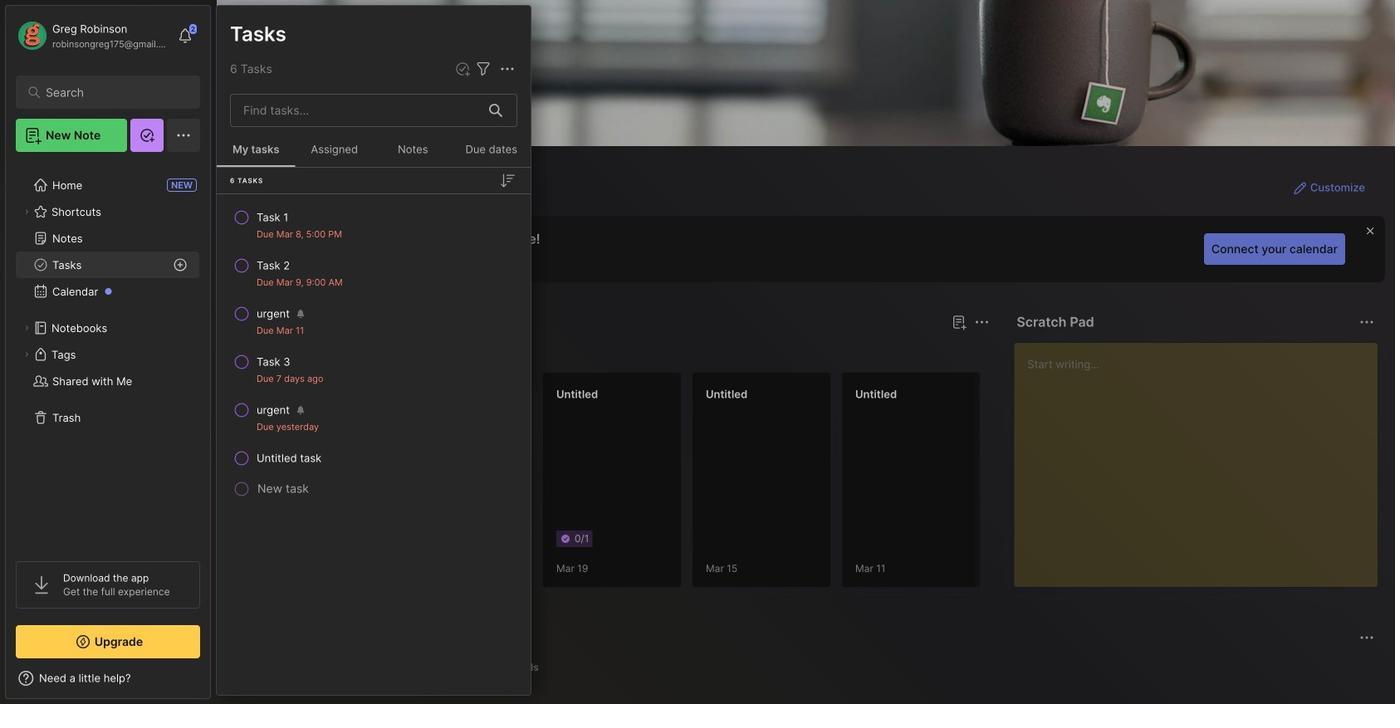 Task type: vqa. For each thing, say whether or not it's contained in the screenshot.
Christina Overa
no



Task type: describe. For each thing, give the bounding box(es) containing it.
task 2 1 cell
[[257, 258, 290, 274]]

1 tab list from the top
[[247, 342, 987, 362]]

urgent 4 cell
[[257, 402, 290, 419]]

4 row from the top
[[223, 347, 524, 392]]

3 row from the top
[[223, 299, 524, 344]]

main element
[[0, 0, 216, 704]]

expand notebooks image
[[22, 323, 32, 333]]

2 tab list from the top
[[247, 658, 1372, 678]]

expand tags image
[[22, 350, 32, 360]]

More actions and view options field
[[493, 59, 518, 79]]

Sort options field
[[498, 171, 518, 191]]



Task type: locate. For each thing, give the bounding box(es) containing it.
sort options image
[[498, 171, 518, 191]]

task 3 3 cell
[[257, 354, 290, 370]]

None search field
[[46, 82, 178, 102]]

untitled task 5 cell
[[257, 450, 322, 467]]

tab list
[[247, 342, 987, 362], [247, 658, 1372, 678]]

task 1 0 cell
[[257, 209, 288, 226]]

row group
[[217, 168, 531, 521], [243, 372, 1396, 598]]

tree inside main element
[[6, 162, 210, 547]]

none search field inside main element
[[46, 82, 178, 102]]

2 row from the top
[[223, 251, 524, 296]]

6 row from the top
[[223, 444, 524, 473]]

Start writing… text field
[[1028, 343, 1377, 574]]

click to collapse image
[[210, 674, 222, 694]]

Filter tasks field
[[473, 59, 493, 79]]

5 row from the top
[[223, 395, 524, 440]]

Search text field
[[46, 85, 178, 101]]

tree
[[6, 162, 210, 547]]

0 vertical spatial tab list
[[247, 342, 987, 362]]

filter tasks image
[[473, 59, 493, 79]]

Account field
[[16, 19, 169, 52]]

Find tasks… text field
[[233, 97, 479, 124]]

1 row from the top
[[223, 203, 524, 248]]

more actions and view options image
[[498, 59, 518, 79]]

urgent 2 cell
[[257, 306, 290, 322]]

tab
[[247, 342, 296, 362], [302, 342, 369, 362], [373, 658, 444, 678], [500, 658, 546, 678]]

1 vertical spatial tab list
[[247, 658, 1372, 678]]

new task image
[[454, 61, 471, 77]]

row
[[223, 203, 524, 248], [223, 251, 524, 296], [223, 299, 524, 344], [223, 347, 524, 392], [223, 395, 524, 440], [223, 444, 524, 473]]

WHAT'S NEW field
[[6, 665, 210, 692]]



